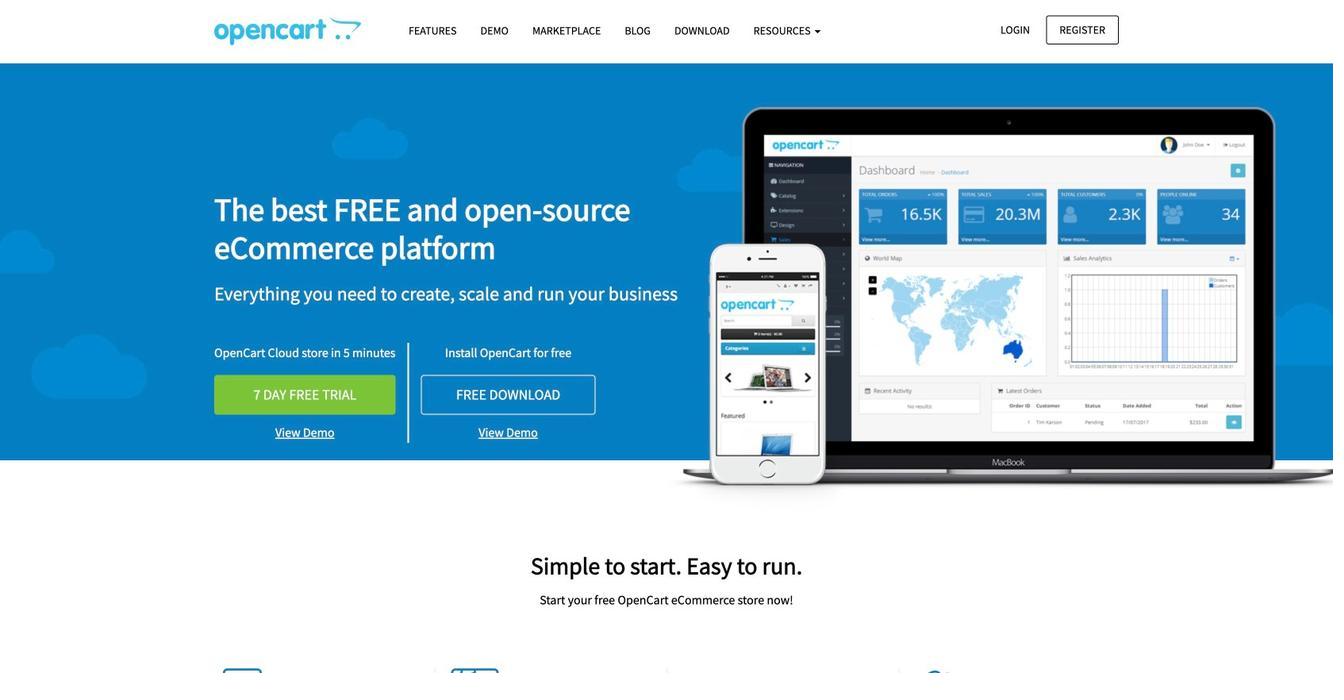 Task type: describe. For each thing, give the bounding box(es) containing it.
opencart - open source shopping cart solution image
[[214, 17, 361, 45]]



Task type: vqa. For each thing, say whether or not it's contained in the screenshot.
"opencart - open source shopping cart solution" IMAGE
yes



